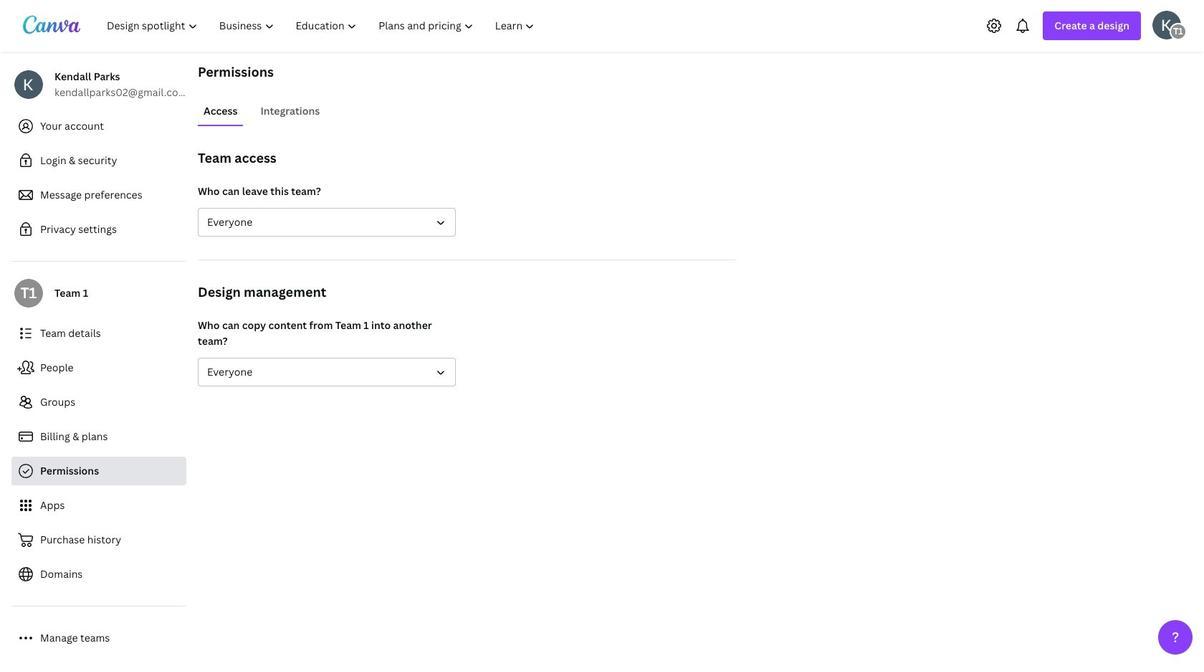 Task type: vqa. For each thing, say whether or not it's contained in the screenshot.
Kendall Parks image
yes



Task type: locate. For each thing, give the bounding box(es) containing it.
0 vertical spatial team 1 element
[[1170, 23, 1187, 40]]

0 vertical spatial team 1 image
[[1170, 23, 1187, 40]]

team 1 element
[[1170, 23, 1187, 40], [14, 279, 43, 308]]

1 vertical spatial team 1 element
[[14, 279, 43, 308]]

team 1 image
[[1170, 23, 1187, 40], [14, 279, 43, 308]]

1 horizontal spatial team 1 image
[[1170, 23, 1187, 40]]

1 vertical spatial team 1 image
[[14, 279, 43, 308]]

None button
[[198, 208, 456, 237], [198, 358, 456, 386], [198, 208, 456, 237], [198, 358, 456, 386]]

0 horizontal spatial team 1 element
[[14, 279, 43, 308]]

0 horizontal spatial team 1 image
[[14, 279, 43, 308]]



Task type: describe. For each thing, give the bounding box(es) containing it.
1 horizontal spatial team 1 element
[[1170, 23, 1187, 40]]

team 1 image for leftmost team 1 element
[[14, 279, 43, 308]]

top level navigation element
[[98, 11, 547, 40]]

kendall parks image
[[1153, 10, 1182, 39]]

team 1 image for team 1 element to the right
[[1170, 23, 1187, 40]]



